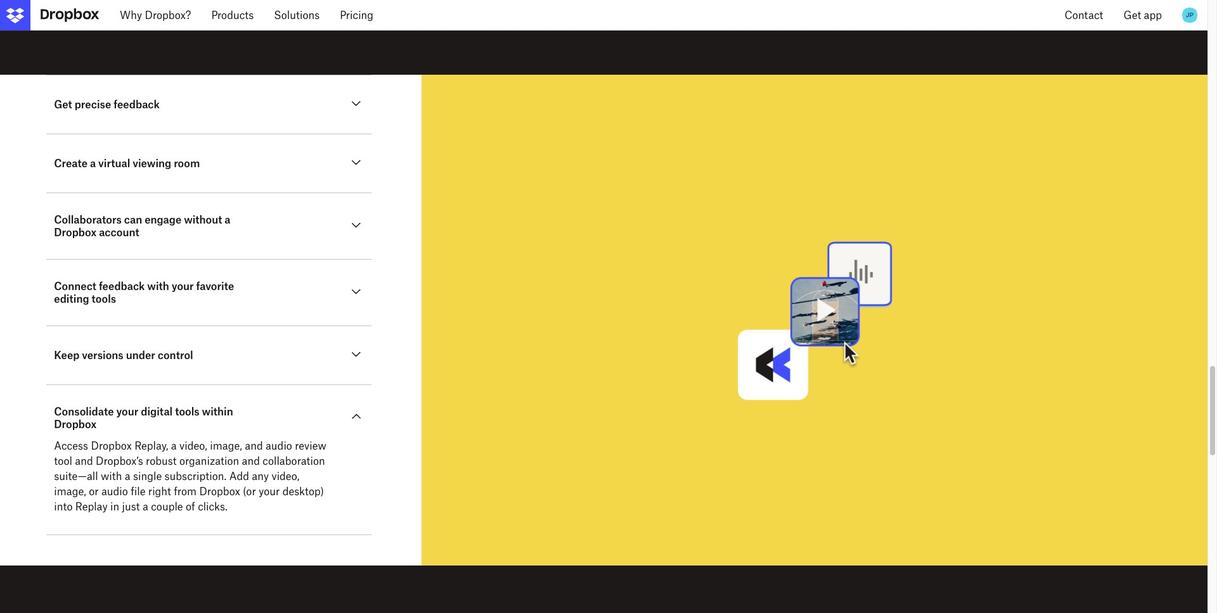 Task type: vqa. For each thing, say whether or not it's contained in the screenshot.
'your' within the Keep your devices safe with Backup—and store and share 2 TB of files like photos, documents, and more.
no



Task type: locate. For each thing, give the bounding box(es) containing it.
with down dropbox's
[[101, 471, 122, 483]]

get left precise at top left
[[54, 99, 72, 111]]

get
[[1124, 9, 1141, 22], [54, 99, 72, 111]]

contact
[[1065, 9, 1103, 22]]

1 horizontal spatial your
[[172, 281, 194, 293]]

solutions button
[[264, 0, 330, 30]]

desktop)
[[283, 486, 324, 499]]

(or
[[243, 486, 256, 499]]

room
[[174, 158, 200, 170]]

1 horizontal spatial get
[[1124, 9, 1141, 22]]

0 horizontal spatial get
[[54, 99, 72, 111]]

tools left 'within'
[[175, 406, 200, 419]]

get precise feedback
[[54, 99, 160, 111]]

a
[[90, 158, 96, 170], [225, 214, 230, 227], [171, 440, 177, 453], [125, 471, 130, 483], [143, 501, 148, 514]]

dropbox inside consolidate your digital tools within dropbox
[[54, 419, 97, 431]]

0 vertical spatial your
[[172, 281, 194, 293]]

computer pointer hovers over a play button and shows digital tools image
[[452, 106, 1181, 536]]

get app button
[[1114, 0, 1172, 30]]

a inside collaborators can engage without a dropbox account
[[225, 214, 230, 227]]

access dropbox replay, a video, image, and audio review tool and dropbox's robust organization and collaboration suite—all with a single subscription. add any video, image, or audio file right from dropbox (or your desktop) into replay in just a couple of clicks.
[[54, 440, 326, 514]]

feedback inside connect feedback with your favorite editing tools
[[99, 281, 145, 293]]

of
[[186, 501, 195, 514]]

precise
[[75, 99, 111, 111]]

get for get app
[[1124, 9, 1141, 22]]

favorite
[[196, 281, 234, 293]]

0 horizontal spatial your
[[116, 406, 138, 419]]

can
[[124, 214, 142, 227]]

get left app
[[1124, 9, 1141, 22]]

couple
[[151, 501, 183, 514]]

dropbox up access
[[54, 419, 97, 431]]

a right without
[[225, 214, 230, 227]]

image, down 'suite—all'
[[54, 486, 86, 499]]

1 vertical spatial audio
[[101, 486, 128, 499]]

tools
[[92, 293, 116, 306], [175, 406, 200, 419]]

tools right editing
[[92, 293, 116, 306]]

image, up the 'organization'
[[210, 440, 242, 453]]

0 horizontal spatial tools
[[92, 293, 116, 306]]

why
[[120, 9, 142, 22]]

1 vertical spatial get
[[54, 99, 72, 111]]

keep
[[54, 350, 79, 362]]

0 horizontal spatial with
[[101, 471, 122, 483]]

collaborators can engage without a dropbox account
[[54, 214, 230, 239]]

account
[[99, 227, 139, 239]]

1 horizontal spatial with
[[147, 281, 169, 293]]

1 horizontal spatial video,
[[272, 471, 300, 483]]

0 vertical spatial get
[[1124, 9, 1141, 22]]

0 horizontal spatial image,
[[54, 486, 86, 499]]

1 horizontal spatial tools
[[175, 406, 200, 419]]

dropbox up dropbox's
[[91, 440, 132, 453]]

pricing link
[[330, 0, 384, 30]]

add
[[229, 471, 249, 483]]

review
[[295, 440, 326, 453]]

audio
[[266, 440, 292, 453], [101, 486, 128, 499]]

feedback
[[114, 99, 160, 111], [99, 281, 145, 293]]

your left digital
[[116, 406, 138, 419]]

image,
[[210, 440, 242, 453], [54, 486, 86, 499]]

consolidate your digital tools within dropbox
[[54, 406, 233, 431]]

get inside dropdown button
[[1124, 9, 1141, 22]]

feedback right connect
[[99, 281, 145, 293]]

video, up the 'organization'
[[179, 440, 207, 453]]

viewing
[[133, 158, 171, 170]]

get app
[[1124, 9, 1162, 22]]

0 horizontal spatial video,
[[179, 440, 207, 453]]

solutions
[[274, 9, 320, 22]]

1 vertical spatial tools
[[175, 406, 200, 419]]

your left favorite at top
[[172, 281, 194, 293]]

0 vertical spatial image,
[[210, 440, 242, 453]]

audio up collaboration
[[266, 440, 292, 453]]

video,
[[179, 440, 207, 453], [272, 471, 300, 483]]

0 vertical spatial tools
[[92, 293, 116, 306]]

from
[[174, 486, 197, 499]]

1 horizontal spatial audio
[[266, 440, 292, 453]]

with inside access dropbox replay, a video, image, and audio review tool and dropbox's robust organization and collaboration suite—all with a single subscription. add any video, image, or audio file right from dropbox (or your desktop) into replay in just a couple of clicks.
[[101, 471, 122, 483]]

jp
[[1186, 11, 1194, 19]]

with inside connect feedback with your favorite editing tools
[[147, 281, 169, 293]]

with left favorite at top
[[147, 281, 169, 293]]

your down any
[[259, 486, 280, 499]]

video, down collaboration
[[272, 471, 300, 483]]

dropbox left the account
[[54, 227, 97, 239]]

dropbox
[[54, 227, 97, 239], [54, 419, 97, 431], [91, 440, 132, 453], [199, 486, 240, 499]]

1 vertical spatial image,
[[54, 486, 86, 499]]

2 vertical spatial your
[[259, 486, 280, 499]]

feedback right precise at top left
[[114, 99, 160, 111]]

get for get precise feedback
[[54, 99, 72, 111]]

your inside access dropbox replay, a video, image, and audio review tool and dropbox's robust organization and collaboration suite—all with a single subscription. add any video, image, or audio file right from dropbox (or your desktop) into replay in just a couple of clicks.
[[259, 486, 280, 499]]

1 vertical spatial feedback
[[99, 281, 145, 293]]

and
[[245, 440, 263, 453], [75, 456, 93, 468], [242, 456, 260, 468]]

0 vertical spatial with
[[147, 281, 169, 293]]

within
[[202, 406, 233, 419]]

audio up in
[[101, 486, 128, 499]]

1 vertical spatial with
[[101, 471, 122, 483]]

your
[[172, 281, 194, 293], [116, 406, 138, 419], [259, 486, 280, 499]]

with
[[147, 281, 169, 293], [101, 471, 122, 483]]

app
[[1144, 9, 1162, 22]]

2 horizontal spatial your
[[259, 486, 280, 499]]

1 vertical spatial your
[[116, 406, 138, 419]]

tools inside consolidate your digital tools within dropbox
[[175, 406, 200, 419]]

editing
[[54, 293, 89, 306]]

subscription.
[[165, 471, 227, 483]]

suite—all
[[54, 471, 98, 483]]

replay,
[[135, 440, 168, 453]]

0 vertical spatial audio
[[266, 440, 292, 453]]

products
[[211, 9, 254, 22]]



Task type: describe. For each thing, give the bounding box(es) containing it.
in
[[110, 501, 119, 514]]

collaborators
[[54, 214, 122, 227]]

access
[[54, 440, 88, 453]]

connect feedback with your favorite editing tools
[[54, 281, 234, 306]]

right
[[148, 486, 171, 499]]

keep versions under control
[[54, 350, 193, 362]]

collaboration
[[263, 456, 325, 468]]

digital
[[141, 406, 173, 419]]

jp button
[[1180, 5, 1200, 25]]

0 vertical spatial video,
[[179, 440, 207, 453]]

1 horizontal spatial image,
[[210, 440, 242, 453]]

or
[[89, 486, 99, 499]]

1 vertical spatial video,
[[272, 471, 300, 483]]

without
[[184, 214, 222, 227]]

just
[[122, 501, 140, 514]]

products button
[[201, 0, 264, 30]]

your inside connect feedback with your favorite editing tools
[[172, 281, 194, 293]]

any
[[252, 471, 269, 483]]

tool
[[54, 456, 72, 468]]

replay
[[75, 501, 108, 514]]

dropbox up clicks.
[[199, 486, 240, 499]]

control
[[158, 350, 193, 362]]

a right just
[[143, 501, 148, 514]]

pricing
[[340, 9, 373, 22]]

a down dropbox's
[[125, 471, 130, 483]]

dropbox inside collaborators can engage without a dropbox account
[[54, 227, 97, 239]]

create
[[54, 158, 88, 170]]

0 horizontal spatial audio
[[101, 486, 128, 499]]

0 vertical spatial feedback
[[114, 99, 160, 111]]

a left virtual
[[90, 158, 96, 170]]

dropbox's
[[96, 456, 143, 468]]

single
[[133, 471, 162, 483]]

connect
[[54, 281, 96, 293]]

a up robust
[[171, 440, 177, 453]]

virtual
[[98, 158, 130, 170]]

robust
[[146, 456, 177, 468]]

why dropbox? button
[[110, 0, 201, 30]]

organization
[[179, 456, 239, 468]]

create a virtual viewing room
[[54, 158, 200, 170]]

dropbox?
[[145, 9, 191, 22]]

clicks.
[[198, 501, 228, 514]]

why dropbox?
[[120, 9, 191, 22]]

under
[[126, 350, 155, 362]]

your inside consolidate your digital tools within dropbox
[[116, 406, 138, 419]]

contact button
[[1055, 0, 1114, 30]]

engage
[[145, 214, 181, 227]]

into
[[54, 501, 73, 514]]

consolidate
[[54, 406, 114, 419]]

file
[[131, 486, 146, 499]]

versions
[[82, 350, 123, 362]]

tools inside connect feedback with your favorite editing tools
[[92, 293, 116, 306]]



